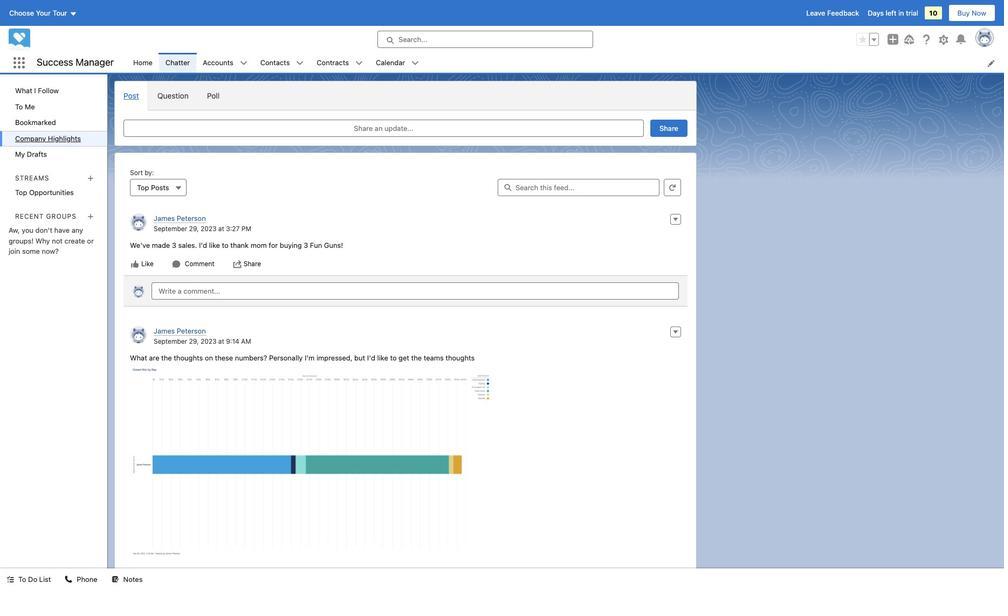 Task type: locate. For each thing, give the bounding box(es) containing it.
thank
[[230, 241, 249, 249]]

i'd
[[199, 241, 207, 249], [367, 353, 375, 362]]

james peterson link up september 29, 2023 at 3:27 pm link
[[154, 214, 206, 223]]

share an update...
[[354, 124, 413, 133]]

0 vertical spatial at
[[218, 225, 224, 233]]

are
[[149, 353, 159, 362]]

choose your tour
[[9, 9, 67, 17]]

i'm
[[305, 353, 315, 362]]

like down september 29, 2023 at 3:27 pm link
[[209, 241, 220, 249]]

1 vertical spatial i'd
[[367, 353, 375, 362]]

1 horizontal spatial top
[[137, 183, 149, 192]]

james peterson image up we've
[[130, 214, 147, 231]]

text default image inside to do list button
[[6, 576, 14, 584]]

1 vertical spatial like
[[377, 353, 388, 362]]

peterson up september 29, 2023 at 9:14 am 'link'
[[177, 327, 206, 335]]

to inside james peterson, september 29, 2023 at 3:27 pm element
[[222, 241, 228, 249]]

0 horizontal spatial what
[[15, 86, 32, 95]]

sort
[[130, 169, 143, 177]]

we've
[[130, 241, 150, 249]]

at inside james peterson september 29, 2023 at 9:14 am
[[218, 337, 224, 345]]

left
[[886, 9, 896, 17]]

thoughts left on
[[174, 353, 203, 362]]

1 james from the top
[[154, 214, 175, 223]]

peterson
[[177, 214, 206, 223], [177, 327, 206, 335]]

1 peterson from the top
[[177, 214, 206, 223]]

2 at from the top
[[218, 337, 224, 345]]

text default image inside notes button
[[111, 576, 119, 584]]

1 3 from the left
[[172, 241, 176, 249]]

0 horizontal spatial share
[[244, 260, 261, 268]]

to inside button
[[18, 575, 26, 584]]

0 horizontal spatial i'd
[[199, 241, 207, 249]]

james right james peterson image
[[154, 327, 175, 335]]

september inside james peterson september 29, 2023 at 3:27 pm
[[154, 225, 187, 233]]

choose your tour button
[[9, 4, 77, 22]]

james inside james peterson september 29, 2023 at 9:14 am
[[154, 327, 175, 335]]

your
[[36, 9, 51, 17]]

like button
[[130, 259, 154, 269]]

0 horizontal spatial 3
[[172, 241, 176, 249]]

0 vertical spatial to
[[222, 241, 228, 249]]

2023
[[201, 225, 216, 233], [201, 337, 216, 345]]

2023 left 3:27
[[201, 225, 216, 233]]

tab list containing post
[[114, 81, 697, 111]]

the right get
[[411, 353, 422, 362]]

i'd right but
[[367, 353, 375, 362]]

0 horizontal spatial to
[[222, 241, 228, 249]]

notes
[[123, 575, 143, 584]]

text default image left notes
[[111, 576, 119, 584]]

james peterson link for james peterson september 29, 2023 at 3:27 pm
[[154, 214, 206, 223]]

text default image
[[240, 59, 247, 67], [355, 59, 363, 67], [172, 260, 181, 269], [233, 260, 241, 269]]

notes button
[[105, 569, 149, 590]]

question
[[157, 91, 189, 100]]

at for james peterson september 29, 2023 at 3:27 pm
[[218, 225, 224, 233]]

peterson inside james peterson september 29, 2023 at 9:14 am
[[177, 327, 206, 335]]

2023 inside james peterson september 29, 2023 at 3:27 pm
[[201, 225, 216, 233]]

to left do
[[18, 575, 26, 584]]

september up made
[[154, 225, 187, 233]]

posts
[[151, 183, 169, 192]]

9:14
[[226, 337, 239, 345]]

0 horizontal spatial top
[[15, 188, 27, 197]]

james
[[154, 214, 175, 223], [154, 327, 175, 335]]

1 at from the top
[[218, 225, 224, 233]]

2 3 from the left
[[304, 241, 308, 249]]

peterson for james peterson september 29, 2023 at 3:27 pm
[[177, 214, 206, 223]]

home
[[133, 58, 153, 67]]

in
[[898, 9, 904, 17]]

to for to do list
[[18, 575, 26, 584]]

james peterson image
[[130, 214, 147, 231], [132, 285, 145, 298]]

29, inside james peterson september 29, 2023 at 3:27 pm
[[189, 225, 199, 233]]

0 vertical spatial peterson
[[177, 214, 206, 223]]

1 vertical spatial at
[[218, 337, 224, 345]]

Sort by: button
[[130, 179, 187, 196]]

text default image down we've made 3 sales. i'd like to thank mom for buying 3 fun guns!
[[233, 260, 241, 269]]

search... button
[[377, 31, 593, 48]]

the right are
[[161, 353, 172, 362]]

0 vertical spatial like
[[209, 241, 220, 249]]

sales.
[[178, 241, 197, 249]]

comment button
[[171, 259, 215, 269]]

to
[[15, 102, 23, 111], [18, 575, 26, 584]]

top
[[137, 183, 149, 192], [15, 188, 27, 197]]

some
[[22, 247, 40, 256]]

what for what i follow
[[15, 86, 32, 95]]

1 horizontal spatial thoughts
[[446, 353, 475, 362]]

what
[[15, 86, 32, 95], [130, 353, 147, 362]]

1 thoughts from the left
[[174, 353, 203, 362]]

september for james peterson september 29, 2023 at 3:27 pm
[[154, 225, 187, 233]]

to left thank
[[222, 241, 228, 249]]

1 vertical spatial 2023
[[201, 337, 216, 345]]

top down streams link
[[15, 188, 27, 197]]

2 horizontal spatial share
[[660, 124, 678, 133]]

james peterson link up september 29, 2023 at 9:14 am 'link'
[[154, 327, 206, 336]]

2 29, from the top
[[189, 337, 199, 345]]

text default image inside like button
[[130, 260, 139, 269]]

0 vertical spatial what
[[15, 86, 32, 95]]

leave
[[806, 9, 825, 17]]

1 vertical spatial james peterson image
[[132, 285, 145, 298]]

what i follow link
[[0, 83, 107, 99]]

to me
[[15, 102, 35, 111]]

2 james peterson link from the top
[[154, 327, 206, 336]]

1 horizontal spatial to
[[390, 353, 397, 362]]

1 horizontal spatial like
[[377, 353, 388, 362]]

text default image for notes button
[[111, 576, 119, 584]]

contracts list item
[[310, 53, 369, 73]]

am
[[241, 337, 251, 345]]

1 horizontal spatial 3
[[304, 241, 308, 249]]

1 vertical spatial james
[[154, 327, 175, 335]]

29, left 9:14
[[189, 337, 199, 345]]

2 peterson from the top
[[177, 327, 206, 335]]

1 horizontal spatial the
[[411, 353, 422, 362]]

guns!
[[324, 241, 343, 249]]

29, up sales.
[[189, 225, 199, 233]]

buy now
[[957, 9, 986, 17]]

chatter
[[165, 58, 190, 67]]

at left 3:27
[[218, 225, 224, 233]]

1 horizontal spatial what
[[130, 353, 147, 362]]

1 september from the top
[[154, 225, 187, 233]]

like
[[141, 260, 154, 268]]

to left me
[[15, 102, 23, 111]]

i'd inside james peterson, september 29, 2023 at 3:27 pm element
[[199, 241, 207, 249]]

accounts link
[[196, 53, 240, 73]]

2 the from the left
[[411, 353, 422, 362]]

1 horizontal spatial share
[[354, 124, 373, 133]]

september
[[154, 225, 187, 233], [154, 337, 187, 345]]

29, inside james peterson september 29, 2023 at 9:14 am
[[189, 337, 199, 345]]

accounts
[[203, 58, 233, 67]]

list
[[127, 53, 1004, 73]]

to do list button
[[0, 569, 57, 590]]

text default image down search... at top
[[412, 59, 419, 67]]

3:27
[[226, 225, 240, 233]]

2 james from the top
[[154, 327, 175, 335]]

top down sort by:
[[137, 183, 149, 192]]

0 horizontal spatial like
[[209, 241, 220, 249]]

sort by:
[[130, 169, 154, 177]]

top for top opportunities
[[15, 188, 27, 197]]

we've made 3 sales. i'd like to thank mom for buying 3 fun guns!
[[130, 241, 343, 249]]

2023 up on
[[201, 337, 216, 345]]

search...
[[398, 35, 427, 44]]

peterson up september 29, 2023 at 3:27 pm link
[[177, 214, 206, 223]]

drafts
[[27, 150, 47, 159]]

1 vertical spatial peterson
[[177, 327, 206, 335]]

days
[[868, 9, 884, 17]]

james peterson image down like button
[[132, 285, 145, 298]]

0 vertical spatial i'd
[[199, 241, 207, 249]]

text default image left phone
[[65, 576, 72, 584]]

1 vertical spatial to
[[18, 575, 26, 584]]

to left get
[[390, 353, 397, 362]]

text default image inside the 'phone' button
[[65, 576, 72, 584]]

like left get
[[377, 353, 388, 362]]

calendar
[[376, 58, 405, 67]]

at inside james peterson september 29, 2023 at 3:27 pm
[[218, 225, 224, 233]]

3 right made
[[172, 241, 176, 249]]

text default image inside calendar list item
[[412, 59, 419, 67]]

poll
[[207, 91, 220, 100]]

top inside button
[[137, 183, 149, 192]]

2 2023 from the top
[[201, 337, 216, 345]]

text default image left like
[[130, 260, 139, 269]]

james peterson image
[[130, 326, 147, 343]]

teams
[[424, 353, 444, 362]]

0 vertical spatial james
[[154, 214, 175, 223]]

impressed,
[[316, 353, 352, 362]]

james peterson, september 29, 2023 at 3:27 pm element
[[123, 207, 688, 276]]

i'd right sales.
[[199, 241, 207, 249]]

1 vertical spatial 29,
[[189, 337, 199, 345]]

text default image right "accounts"
[[240, 59, 247, 67]]

fun
[[310, 241, 322, 249]]

1 29, from the top
[[189, 225, 199, 233]]

0 vertical spatial 29,
[[189, 225, 199, 233]]

share button
[[650, 120, 688, 137]]

personally
[[269, 353, 303, 362]]

for
[[269, 241, 278, 249]]

3
[[172, 241, 176, 249], [304, 241, 308, 249]]

1 horizontal spatial i'd
[[367, 353, 375, 362]]

tab list
[[114, 81, 697, 111]]

manager
[[76, 57, 114, 68]]

have
[[54, 226, 70, 235]]

share inside share popup button
[[244, 260, 261, 268]]

to inside "james peterson, september 29, 2023 at 9:14 am" element
[[390, 353, 397, 362]]

text default image down sales.
[[172, 260, 181, 269]]

0 horizontal spatial thoughts
[[174, 353, 203, 362]]

recent
[[15, 212, 44, 220]]

0 vertical spatial james peterson link
[[154, 214, 206, 223]]

post
[[123, 91, 139, 100]]

1 2023 from the top
[[201, 225, 216, 233]]

september inside james peterson september 29, 2023 at 9:14 am
[[154, 337, 187, 345]]

1 vertical spatial september
[[154, 337, 187, 345]]

1 vertical spatial to
[[390, 353, 397, 362]]

at left 9:14
[[218, 337, 224, 345]]

1 vertical spatial what
[[130, 353, 147, 362]]

to me link
[[0, 99, 107, 115]]

1 vertical spatial james peterson link
[[154, 327, 206, 336]]

2023 for james peterson september 29, 2023 at 9:14 am
[[201, 337, 216, 345]]

text default image left do
[[6, 576, 14, 584]]

what left are
[[130, 353, 147, 362]]

james inside james peterson september 29, 2023 at 3:27 pm
[[154, 214, 175, 223]]

3 left fun at left top
[[304, 241, 308, 249]]

what left i
[[15, 86, 32, 95]]

0 vertical spatial 2023
[[201, 225, 216, 233]]

what inside "james peterson, september 29, 2023 at 9:14 am" element
[[130, 353, 147, 362]]

share button
[[232, 259, 262, 269]]

1 james peterson link from the top
[[154, 214, 206, 223]]

james up made
[[154, 214, 175, 223]]

poll link
[[198, 81, 229, 110]]

text default image right contracts at the left of the page
[[355, 59, 363, 67]]

peterson inside james peterson september 29, 2023 at 3:27 pm
[[177, 214, 206, 223]]

0 horizontal spatial the
[[161, 353, 172, 362]]

i'd inside "james peterson, september 29, 2023 at 9:14 am" element
[[367, 353, 375, 362]]

success manager
[[37, 57, 114, 68]]

james for james peterson september 29, 2023 at 9:14 am
[[154, 327, 175, 335]]

thoughts right teams
[[446, 353, 475, 362]]

text default image
[[296, 59, 304, 67], [412, 59, 419, 67], [130, 260, 139, 269], [6, 576, 14, 584], [65, 576, 72, 584], [111, 576, 119, 584]]

september up are
[[154, 337, 187, 345]]

group
[[856, 33, 879, 46]]

what for what are the thoughts on these numbers? personally i'm impressed, but i'd like to get the teams thoughts
[[130, 353, 147, 362]]

0 vertical spatial to
[[15, 102, 23, 111]]

2 september from the top
[[154, 337, 187, 345]]

0 vertical spatial september
[[154, 225, 187, 233]]

29, for james peterson september 29, 2023 at 3:27 pm
[[189, 225, 199, 233]]

2023 inside james peterson september 29, 2023 at 9:14 am
[[201, 337, 216, 345]]

text default image right the contacts
[[296, 59, 304, 67]]

to for to me
[[15, 102, 23, 111]]

groups!
[[9, 237, 34, 245]]



Task type: vqa. For each thing, say whether or not it's contained in the screenshot.
the I'd
yes



Task type: describe. For each thing, give the bounding box(es) containing it.
what i follow
[[15, 86, 59, 95]]

share inside share button
[[660, 124, 678, 133]]

company
[[15, 134, 46, 143]]

made
[[152, 241, 170, 249]]

james peterson september 29, 2023 at 9:14 am
[[154, 327, 251, 345]]

leave feedback link
[[806, 9, 859, 17]]

buying
[[280, 241, 302, 249]]

september for james peterson september 29, 2023 at 9:14 am
[[154, 337, 187, 345]]

1 the from the left
[[161, 353, 172, 362]]

question link
[[148, 81, 198, 110]]

29, for james peterson september 29, 2023 at 9:14 am
[[189, 337, 199, 345]]

at for james peterson september 29, 2023 at 9:14 am
[[218, 337, 224, 345]]

closed won by rep image
[[130, 366, 493, 560]]

get
[[399, 353, 409, 362]]

top posts
[[137, 183, 169, 192]]

share an update... button
[[123, 120, 644, 137]]

text default image inside contracts list item
[[355, 59, 363, 67]]

on
[[205, 353, 213, 362]]

calendar list item
[[369, 53, 426, 73]]

like inside james peterson, september 29, 2023 at 3:27 pm element
[[209, 241, 220, 249]]

my drafts
[[15, 150, 47, 159]]

top opportunities link
[[0, 185, 107, 201]]

text default image for like button
[[130, 260, 139, 269]]

highlights
[[48, 134, 81, 143]]

don't
[[35, 226, 52, 235]]

0 vertical spatial james peterson image
[[130, 214, 147, 231]]

accounts list item
[[196, 53, 254, 73]]

share inside share an update... button
[[354, 124, 373, 133]]

recent groups link
[[15, 212, 76, 220]]

why
[[35, 237, 50, 245]]

success
[[37, 57, 73, 68]]

update...
[[385, 124, 413, 133]]

phone
[[77, 575, 97, 584]]

text default image for the 'phone' button
[[65, 576, 72, 584]]

days left in trial
[[868, 9, 918, 17]]

james peterson september 29, 2023 at 3:27 pm
[[154, 214, 251, 233]]

you
[[22, 226, 33, 235]]

recent groups
[[15, 212, 76, 220]]

trial
[[906, 9, 918, 17]]

aw,
[[9, 226, 20, 235]]

my
[[15, 150, 25, 159]]

pm
[[241, 225, 251, 233]]

or
[[87, 237, 94, 245]]

peterson for james peterson september 29, 2023 at 9:14 am
[[177, 327, 206, 335]]

james for james peterson september 29, 2023 at 3:27 pm
[[154, 214, 175, 223]]

groups
[[46, 212, 76, 220]]

an
[[375, 124, 383, 133]]

choose
[[9, 9, 34, 17]]

top for top posts
[[137, 183, 149, 192]]

i
[[34, 86, 36, 95]]

my drafts link
[[0, 147, 107, 163]]

opportunities
[[29, 188, 74, 197]]

text default image inside comment button
[[172, 260, 181, 269]]

like inside "james peterson, september 29, 2023 at 9:14 am" element
[[377, 353, 388, 362]]

2 thoughts from the left
[[446, 353, 475, 362]]

chatter link
[[159, 53, 196, 73]]

numbers?
[[235, 353, 267, 362]]

contracts
[[317, 58, 349, 67]]

10
[[929, 9, 937, 17]]

comment
[[185, 260, 214, 268]]

list containing home
[[127, 53, 1004, 73]]

james peterson link for james peterson september 29, 2023 at 9:14 am
[[154, 327, 206, 336]]

company highlights link
[[0, 131, 107, 147]]

text default image inside the contacts list item
[[296, 59, 304, 67]]

join
[[9, 247, 20, 256]]

feedback
[[827, 9, 859, 17]]

contacts
[[260, 58, 290, 67]]

text default image inside the "accounts" 'list item'
[[240, 59, 247, 67]]

create
[[64, 237, 85, 245]]

streams
[[15, 174, 49, 182]]

bookmarked
[[15, 118, 56, 127]]

2023 for james peterson september 29, 2023 at 3:27 pm
[[201, 225, 216, 233]]

buy
[[957, 9, 970, 17]]

september 29, 2023 at 3:27 pm link
[[154, 225, 251, 233]]

home link
[[127, 53, 159, 73]]

text default image inside share popup button
[[233, 260, 241, 269]]

phone button
[[58, 569, 104, 590]]

streams link
[[15, 174, 49, 182]]

now?
[[42, 247, 59, 256]]

but
[[354, 353, 365, 362]]

contacts list item
[[254, 53, 310, 73]]

contacts link
[[254, 53, 296, 73]]

contracts link
[[310, 53, 355, 73]]

buy now button
[[948, 4, 995, 22]]

do
[[28, 575, 37, 584]]

mom
[[251, 241, 267, 249]]

what are the thoughts on these numbers? personally i'm impressed, but i'd like to get the teams thoughts
[[130, 353, 475, 362]]

these
[[215, 353, 233, 362]]

me
[[25, 102, 35, 111]]

company highlights
[[15, 134, 81, 143]]

why not create or join some now?
[[9, 237, 94, 256]]

by:
[[145, 169, 154, 177]]

james peterson, september 29, 2023 at 9:14 am element
[[123, 320, 688, 585]]

follow
[[38, 86, 59, 95]]

Write a comment... text field
[[152, 283, 679, 300]]

calendar link
[[369, 53, 412, 73]]

post link
[[115, 81, 148, 110]]

text default image for to do list button
[[6, 576, 14, 584]]

Search this feed... search field
[[498, 179, 659, 196]]

september 29, 2023 at 9:14 am link
[[154, 337, 251, 345]]



